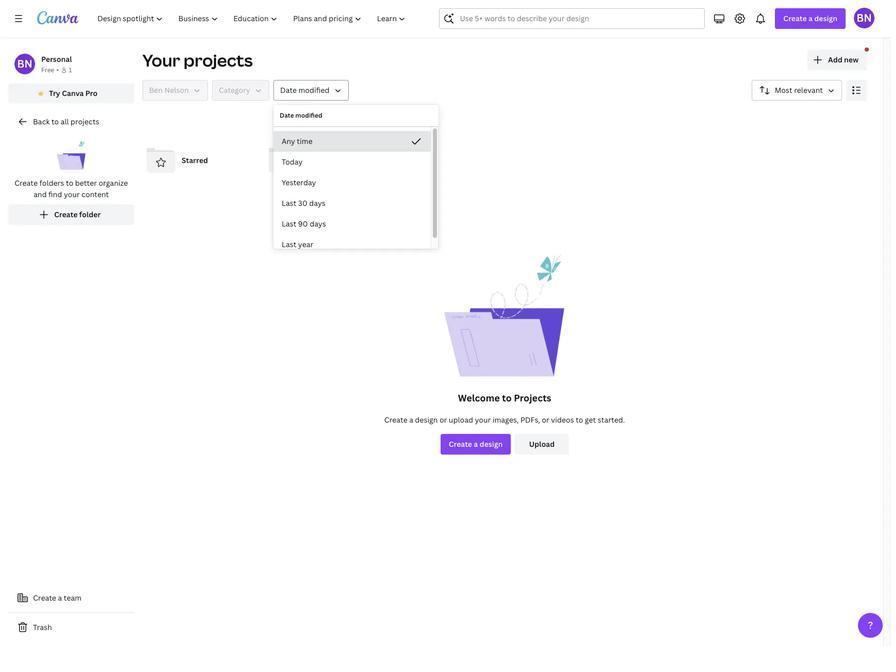 Task type: describe. For each thing, give the bounding box(es) containing it.
folders
[[39, 178, 64, 188]]

1
[[69, 66, 72, 74]]

create folder
[[54, 210, 101, 219]]

days for last 90 days
[[310, 219, 326, 229]]

back to all projects link
[[8, 112, 134, 132]]

last 30 days button
[[274, 193, 431, 214]]

Category button
[[212, 80, 270, 101]]

projects
[[514, 392, 552, 404]]

your
[[143, 49, 180, 71]]

most
[[775, 85, 793, 95]]

last 90 days button
[[274, 214, 431, 234]]

add new
[[829, 55, 859, 65]]

upload
[[449, 415, 474, 425]]

add new button
[[808, 50, 868, 70]]

1 vertical spatial modified
[[296, 111, 323, 120]]

ben nelson
[[149, 85, 189, 95]]

last 30 days
[[282, 198, 326, 208]]

welcome
[[458, 392, 500, 404]]

ben nelson element
[[14, 54, 35, 74]]

Date modified button
[[274, 80, 349, 101]]

upload button
[[516, 434, 569, 455]]

new
[[845, 55, 859, 65]]

time
[[297, 136, 313, 146]]

date modified inside button
[[280, 85, 330, 95]]

to inside "link"
[[51, 117, 59, 127]]

0 horizontal spatial design
[[415, 415, 438, 425]]

your projects
[[143, 49, 253, 71]]

find
[[48, 190, 62, 199]]

any
[[282, 136, 295, 146]]

last for last 30 days
[[282, 198, 297, 208]]

to left get
[[576, 415, 584, 425]]

content
[[82, 190, 109, 199]]

create inside create folders to better organize and find your content
[[15, 178, 38, 188]]

last 30 days option
[[274, 193, 431, 214]]

design for create a design button on the bottom of page
[[480, 439, 503, 449]]

started.
[[598, 415, 625, 425]]

today button
[[274, 152, 431, 172]]

free •
[[41, 66, 59, 74]]

date inside date modified button
[[280, 85, 297, 95]]

Sort by button
[[752, 80, 843, 101]]

30
[[298, 198, 308, 208]]

create a team button
[[8, 588, 134, 609]]

bn button
[[855, 8, 875, 28]]

trash
[[33, 623, 52, 633]]

upload
[[530, 439, 555, 449]]

last year option
[[274, 234, 431, 255]]

a left upload
[[410, 415, 414, 425]]

canva
[[62, 88, 84, 98]]

better
[[75, 178, 97, 188]]

1 horizontal spatial your
[[475, 415, 491, 425]]

free
[[41, 66, 54, 74]]

last 90 days
[[282, 219, 326, 229]]

and
[[34, 190, 47, 199]]

today option
[[274, 152, 431, 172]]

create a design button
[[776, 8, 846, 29]]

design for create a design dropdown button
[[815, 13, 838, 23]]

nelson
[[165, 85, 189, 95]]

to inside create folders to better organize and find your content
[[66, 178, 73, 188]]

any time
[[282, 136, 313, 146]]

starred link
[[143, 142, 256, 179]]

pdfs,
[[521, 415, 540, 425]]

ben
[[149, 85, 163, 95]]

Search search field
[[460, 9, 685, 28]]

try
[[49, 88, 60, 98]]

uploads link
[[265, 142, 379, 179]]



Task type: locate. For each thing, give the bounding box(es) containing it.
0 vertical spatial date modified
[[280, 85, 330, 95]]

•
[[56, 66, 59, 74]]

personal
[[41, 54, 72, 64]]

0 vertical spatial modified
[[299, 85, 330, 95]]

pro
[[85, 88, 98, 98]]

days inside button
[[310, 219, 326, 229]]

1 horizontal spatial or
[[542, 415, 550, 425]]

2 last from the top
[[282, 219, 297, 229]]

a down "create a design or upload your images, pdfs, or videos to get started."
[[474, 439, 478, 449]]

team
[[64, 593, 82, 603]]

design
[[815, 13, 838, 23], [415, 415, 438, 425], [480, 439, 503, 449]]

last inside option
[[282, 240, 297, 249]]

your
[[64, 190, 80, 199], [475, 415, 491, 425]]

welcome to projects
[[458, 392, 552, 404]]

images,
[[493, 415, 519, 425]]

2 vertical spatial design
[[480, 439, 503, 449]]

date
[[280, 85, 297, 95], [280, 111, 294, 120]]

trash link
[[8, 618, 134, 638]]

yesterday option
[[274, 172, 431, 193]]

days right "90"
[[310, 219, 326, 229]]

or left upload
[[440, 415, 447, 425]]

create a design or upload your images, pdfs, or videos to get started.
[[385, 415, 625, 425]]

days
[[309, 198, 326, 208], [310, 219, 326, 229]]

a
[[809, 13, 813, 23], [410, 415, 414, 425], [474, 439, 478, 449], [58, 593, 62, 603]]

0 horizontal spatial create a design
[[449, 439, 503, 449]]

most relevant
[[775, 85, 824, 95]]

last inside button
[[282, 219, 297, 229]]

last left year
[[282, 240, 297, 249]]

last left 30
[[282, 198, 297, 208]]

ben nelson image
[[14, 54, 35, 74]]

any time option
[[274, 131, 431, 152]]

last
[[282, 198, 297, 208], [282, 219, 297, 229], [282, 240, 297, 249]]

create a team
[[33, 593, 82, 603]]

0 vertical spatial design
[[815, 13, 838, 23]]

date up any
[[280, 111, 294, 120]]

create a design down upload
[[449, 439, 503, 449]]

list box containing any time
[[274, 131, 431, 255]]

1 vertical spatial projects
[[71, 117, 99, 127]]

1 horizontal spatial projects
[[184, 49, 253, 71]]

create a design inside dropdown button
[[784, 13, 838, 23]]

back
[[33, 117, 50, 127]]

create inside dropdown button
[[784, 13, 807, 23]]

90
[[298, 219, 308, 229]]

days inside button
[[309, 198, 326, 208]]

create a design inside button
[[449, 439, 503, 449]]

last left "90"
[[282, 219, 297, 229]]

1 vertical spatial days
[[310, 219, 326, 229]]

try canva pro
[[49, 88, 98, 98]]

projects up category
[[184, 49, 253, 71]]

1 vertical spatial design
[[415, 415, 438, 425]]

all
[[61, 117, 69, 127]]

modified
[[299, 85, 330, 95], [296, 111, 323, 120]]

Owner button
[[143, 80, 208, 101]]

folder
[[79, 210, 101, 219]]

starred
[[182, 155, 208, 165]]

modified inside button
[[299, 85, 330, 95]]

add
[[829, 55, 843, 65]]

0 vertical spatial days
[[309, 198, 326, 208]]

last for last year
[[282, 240, 297, 249]]

a left team
[[58, 593, 62, 603]]

design inside create a design dropdown button
[[815, 13, 838, 23]]

date right category button
[[280, 85, 297, 95]]

to left 'all'
[[51, 117, 59, 127]]

today
[[282, 157, 303, 167]]

last 90 days option
[[274, 214, 431, 234]]

1 vertical spatial last
[[282, 219, 297, 229]]

0 vertical spatial projects
[[184, 49, 253, 71]]

1 vertical spatial date modified
[[280, 111, 323, 120]]

list box
[[274, 131, 431, 255]]

last year
[[282, 240, 314, 249]]

try canva pro button
[[8, 84, 134, 103]]

top level navigation element
[[91, 8, 415, 29]]

category
[[219, 85, 250, 95]]

days right 30
[[309, 198, 326, 208]]

relevant
[[795, 85, 824, 95]]

2 vertical spatial last
[[282, 240, 297, 249]]

create a design up add
[[784, 13, 838, 23]]

date modified
[[280, 85, 330, 95], [280, 111, 323, 120]]

create a design button
[[441, 434, 511, 455]]

create folders to better organize and find your content
[[15, 178, 128, 199]]

ben nelson image
[[855, 8, 875, 28], [855, 8, 875, 28]]

1 or from the left
[[440, 415, 447, 425]]

your right 'find'
[[64, 190, 80, 199]]

design inside create a design button
[[480, 439, 503, 449]]

year
[[298, 240, 314, 249]]

1 horizontal spatial design
[[480, 439, 503, 449]]

or
[[440, 415, 447, 425], [542, 415, 550, 425]]

a inside dropdown button
[[809, 13, 813, 23]]

yesterday
[[282, 178, 316, 187]]

any time button
[[274, 131, 431, 152]]

a up the add new dropdown button
[[809, 13, 813, 23]]

days for last 30 days
[[309, 198, 326, 208]]

design down "create a design or upload your images, pdfs, or videos to get started."
[[480, 439, 503, 449]]

your right upload
[[475, 415, 491, 425]]

create folder button
[[8, 204, 134, 225]]

videos
[[552, 415, 574, 425]]

0 vertical spatial create a design
[[784, 13, 838, 23]]

to
[[51, 117, 59, 127], [66, 178, 73, 188], [502, 392, 512, 404], [576, 415, 584, 425]]

0 horizontal spatial projects
[[71, 117, 99, 127]]

yesterday button
[[274, 172, 431, 193]]

get
[[585, 415, 596, 425]]

projects inside "link"
[[71, 117, 99, 127]]

0 vertical spatial date
[[280, 85, 297, 95]]

create a design for create a design dropdown button
[[784, 13, 838, 23]]

create
[[784, 13, 807, 23], [15, 178, 38, 188], [54, 210, 78, 219], [385, 415, 408, 425], [449, 439, 472, 449], [33, 593, 56, 603]]

last for last 90 days
[[282, 219, 297, 229]]

0 horizontal spatial your
[[64, 190, 80, 199]]

1 horizontal spatial create a design
[[784, 13, 838, 23]]

projects right 'all'
[[71, 117, 99, 127]]

to left better
[[66, 178, 73, 188]]

or right pdfs,
[[542, 415, 550, 425]]

0 vertical spatial your
[[64, 190, 80, 199]]

1 vertical spatial create a design
[[449, 439, 503, 449]]

1 vertical spatial your
[[475, 415, 491, 425]]

3 last from the top
[[282, 240, 297, 249]]

2 or from the left
[[542, 415, 550, 425]]

0 vertical spatial last
[[282, 198, 297, 208]]

1 vertical spatial date
[[280, 111, 294, 120]]

None search field
[[440, 8, 706, 29]]

your inside create folders to better organize and find your content
[[64, 190, 80, 199]]

1 last from the top
[[282, 198, 297, 208]]

create a design
[[784, 13, 838, 23], [449, 439, 503, 449]]

2 horizontal spatial design
[[815, 13, 838, 23]]

to up 'images,'
[[502, 392, 512, 404]]

organize
[[99, 178, 128, 188]]

design left upload
[[415, 415, 438, 425]]

0 horizontal spatial or
[[440, 415, 447, 425]]

back to all projects
[[33, 117, 99, 127]]

uploads
[[304, 155, 333, 165]]

create a design for create a design button on the bottom of page
[[449, 439, 503, 449]]

projects
[[184, 49, 253, 71], [71, 117, 99, 127]]

last year button
[[274, 234, 431, 255]]

design left bn popup button
[[815, 13, 838, 23]]

create inside button
[[54, 210, 78, 219]]



Task type: vqa. For each thing, say whether or not it's contained in the screenshot.
do
no



